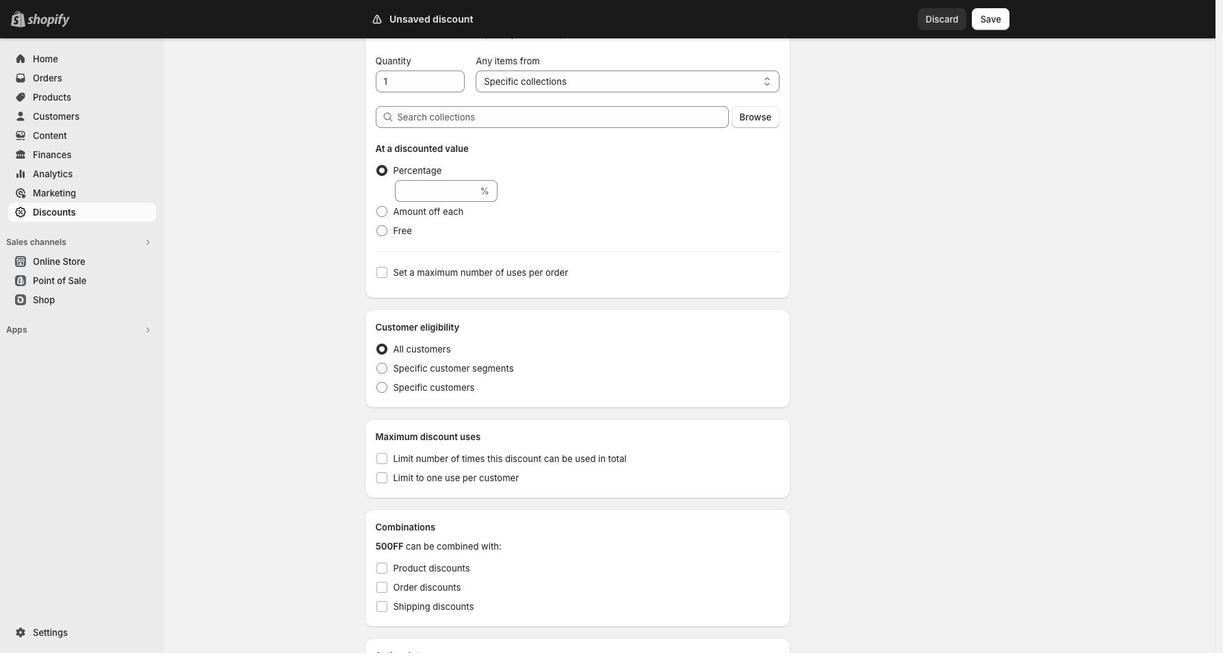 Task type: describe. For each thing, give the bounding box(es) containing it.
Search collections text field
[[397, 106, 729, 128]]

shopify image
[[27, 14, 70, 27]]



Task type: locate. For each thing, give the bounding box(es) containing it.
None text field
[[375, 71, 465, 92]]

None text field
[[395, 180, 478, 202]]



Task type: vqa. For each thing, say whether or not it's contained in the screenshot.
'search collections' text field
yes



